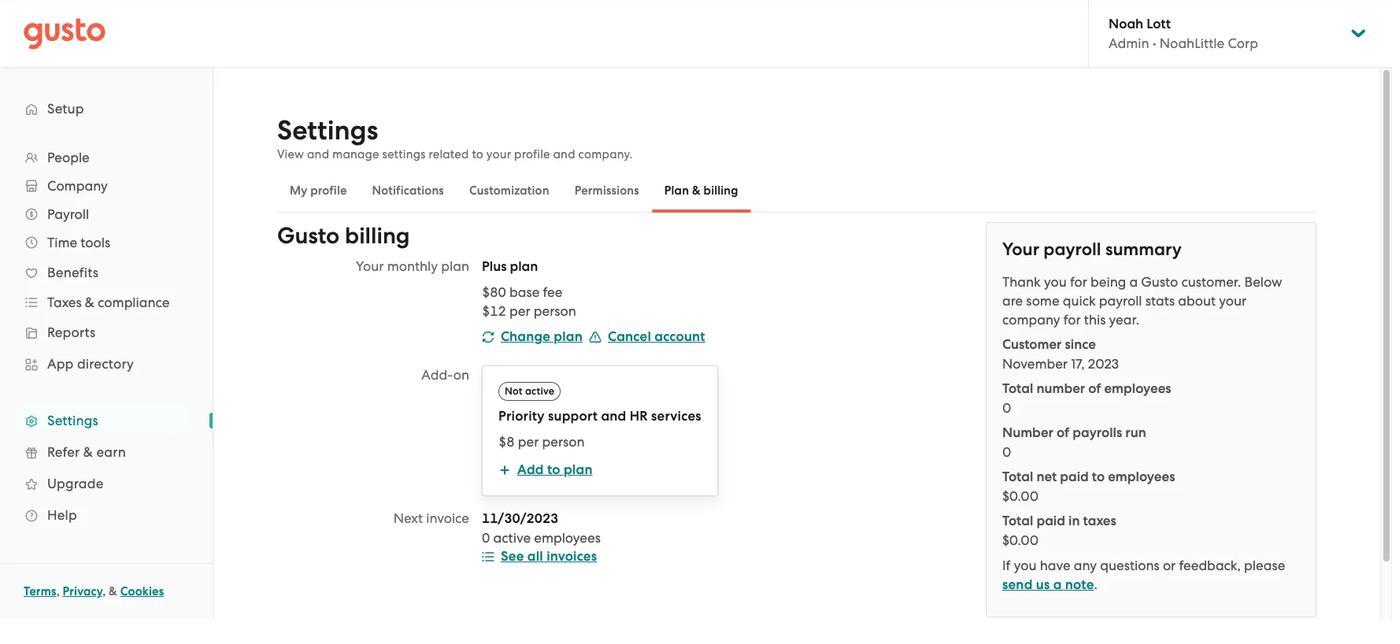Task type: describe. For each thing, give the bounding box(es) containing it.
compliance
[[98, 295, 170, 310]]

$12
[[482, 303, 506, 319]]

your for your monthly plan
[[356, 258, 384, 274]]

company
[[1003, 312, 1061, 328]]

employees for 11/30/2023
[[534, 530, 601, 546]]

about
[[1179, 293, 1217, 309]]

& for billing
[[692, 184, 701, 198]]

$80 base fee $12 per person
[[482, 284, 577, 319]]

time tools button
[[16, 228, 197, 257]]

next
[[394, 511, 423, 526]]

change plan
[[501, 329, 583, 345]]

plan left plus
[[441, 258, 470, 274]]

of inside total number of employees 0
[[1089, 381, 1102, 397]]

person inside priority support and hr services element
[[542, 434, 585, 450]]

base
[[510, 284, 540, 300]]

taxes
[[47, 295, 82, 310]]

company
[[47, 178, 108, 194]]

admin
[[1109, 35, 1150, 51]]

send
[[1003, 577, 1033, 593]]

below
[[1245, 274, 1283, 290]]

customization
[[470, 184, 550, 198]]

refer & earn link
[[16, 438, 197, 466]]

taxes & compliance
[[47, 295, 170, 310]]

& for earn
[[83, 444, 93, 460]]

plan & billing button
[[652, 172, 751, 210]]

monthly
[[387, 258, 438, 274]]

noah
[[1109, 16, 1144, 32]]

total net paid to employees $0.00
[[1003, 469, 1176, 504]]

refer & earn
[[47, 444, 126, 460]]

$80
[[482, 284, 506, 300]]

privacy
[[63, 585, 103, 599]]

stats
[[1146, 293, 1176, 309]]

notifications
[[372, 184, 444, 198]]

payroll button
[[16, 200, 197, 228]]

to inside the total net paid to employees $0.00
[[1093, 469, 1106, 485]]

add-on
[[422, 367, 470, 383]]

summary
[[1106, 239, 1183, 260]]

your for your payroll summary
[[1003, 239, 1040, 260]]

.
[[1095, 577, 1098, 592]]

us
[[1037, 577, 1051, 593]]

customer
[[1003, 336, 1062, 353]]

settings for settings view and manage settings related to your profile and company.
[[277, 114, 378, 147]]

terms
[[24, 585, 56, 599]]

payrolls
[[1073, 425, 1123, 441]]

17,
[[1072, 356, 1085, 372]]

add to plan link
[[499, 461, 702, 480]]

$8 per person
[[499, 434, 585, 450]]

11/30/2023 0 active employees
[[482, 511, 601, 546]]

terms link
[[24, 585, 56, 599]]

reports
[[47, 325, 96, 340]]

app
[[47, 356, 74, 372]]

gusto navigation element
[[0, 68, 213, 556]]

plan right change
[[554, 329, 583, 345]]

next invoice
[[394, 511, 470, 526]]

customization button
[[457, 172, 562, 210]]

settings link
[[16, 407, 197, 435]]

questions
[[1101, 558, 1160, 574]]

add
[[518, 462, 544, 478]]

not active
[[505, 385, 555, 397]]

benefits
[[47, 265, 99, 280]]

earn
[[96, 444, 126, 460]]

home image
[[24, 18, 106, 49]]

number of payrolls run 0
[[1003, 425, 1147, 460]]

1 horizontal spatial and
[[553, 147, 576, 162]]

since
[[1066, 336, 1097, 353]]

upgrade
[[47, 476, 104, 492]]

cancel account
[[608, 329, 706, 345]]

thank
[[1003, 274, 1041, 290]]

number
[[1037, 381, 1086, 397]]

0 for total
[[1003, 400, 1012, 416]]

person inside $80 base fee $12 per person
[[534, 303, 577, 319]]

privacy link
[[63, 585, 103, 599]]

2 , from the left
[[103, 585, 106, 599]]

taxes & compliance button
[[16, 288, 197, 317]]

your inside the thank you for being a gusto customer. below are some quick payroll stats about your company for this year.
[[1220, 293, 1247, 309]]

gusto billing
[[277, 222, 410, 250]]

number
[[1003, 425, 1054, 441]]

support
[[548, 408, 598, 425]]

please
[[1245, 558, 1286, 574]]

$8
[[499, 434, 515, 450]]

0 horizontal spatial billing
[[345, 222, 410, 250]]

total for total paid in taxes
[[1003, 513, 1034, 529]]

or
[[1164, 558, 1176, 574]]

fee
[[543, 284, 563, 300]]

cancel
[[608, 329, 652, 345]]

november
[[1003, 356, 1068, 372]]

if you have any questions or feedback, please send us a note .
[[1003, 558, 1286, 593]]

per inside $80 base fee $12 per person
[[510, 303, 531, 319]]

thank you for being a gusto customer. below are some quick payroll stats about your company for this year.
[[1003, 274, 1283, 328]]

payroll inside the thank you for being a gusto customer. below are some quick payroll stats about your company for this year.
[[1100, 293, 1143, 309]]

see all invoices link
[[482, 548, 838, 566]]

company button
[[16, 172, 197, 200]]

net
[[1037, 469, 1057, 485]]

and for priority
[[601, 408, 627, 425]]

related
[[429, 147, 469, 162]]

gusto inside the thank you for being a gusto customer. below are some quick payroll stats about your company for this year.
[[1142, 274, 1179, 290]]

plan
[[665, 184, 690, 198]]

•
[[1153, 35, 1157, 51]]



Task type: vqa. For each thing, say whether or not it's contained in the screenshot.
topmost the View and edit
no



Task type: locate. For each thing, give the bounding box(es) containing it.
0 vertical spatial total
[[1003, 381, 1034, 397]]

have
[[1040, 558, 1071, 574]]

0
[[1003, 400, 1012, 416], [1003, 444, 1012, 460], [482, 530, 490, 546]]

per down base
[[510, 303, 531, 319]]

employees for total number of employees
[[1105, 381, 1172, 397]]

your up customization on the left
[[487, 147, 512, 162]]

1 horizontal spatial gusto
[[1142, 274, 1179, 290]]

& inside button
[[692, 184, 701, 198]]

1 horizontal spatial to
[[548, 462, 561, 478]]

, left "cookies"
[[103, 585, 106, 599]]

& left "cookies"
[[109, 585, 117, 599]]

refer
[[47, 444, 80, 460]]

plan down the $8 per person
[[564, 462, 593, 478]]

$0.00 down net
[[1003, 488, 1039, 504]]

hr
[[630, 408, 648, 425]]

1 horizontal spatial settings
[[277, 114, 378, 147]]

you for some
[[1045, 274, 1067, 290]]

customer since november 17, 2023
[[1003, 336, 1120, 372]]

$0.00 inside the total net paid to employees $0.00
[[1003, 488, 1039, 504]]

2 vertical spatial employees
[[534, 530, 601, 546]]

settings inside settings view and manage settings related to your profile and company.
[[277, 114, 378, 147]]

0 horizontal spatial a
[[1054, 577, 1063, 593]]

payroll
[[47, 206, 89, 222]]

lott
[[1147, 16, 1171, 32]]

& for compliance
[[85, 295, 94, 310]]

list containing people
[[0, 143, 213, 531]]

you up "some"
[[1045, 274, 1067, 290]]

of
[[1089, 381, 1102, 397], [1057, 425, 1070, 441]]

invoice
[[426, 511, 470, 526]]

1 vertical spatial settings
[[47, 413, 98, 429]]

0 horizontal spatial your
[[487, 147, 512, 162]]

1 horizontal spatial of
[[1089, 381, 1102, 397]]

a inside the thank you for being a gusto customer. below are some quick payroll stats about your company for this year.
[[1130, 274, 1139, 290]]

employees up invoices
[[534, 530, 601, 546]]

of inside the number of payrolls run 0
[[1057, 425, 1070, 441]]

list containing customer since
[[1003, 336, 1301, 550]]

your inside settings view and manage settings related to your profile and company.
[[487, 147, 512, 162]]

gusto
[[277, 222, 340, 250], [1142, 274, 1179, 290]]

1 , from the left
[[56, 585, 60, 599]]

1 vertical spatial a
[[1054, 577, 1063, 593]]

1 vertical spatial of
[[1057, 425, 1070, 441]]

total for total net paid to employees
[[1003, 469, 1034, 485]]

1 vertical spatial total
[[1003, 469, 1034, 485]]

company.
[[579, 147, 633, 162]]

1 vertical spatial for
[[1064, 312, 1081, 328]]

list containing $80 base fee
[[482, 283, 838, 321]]

in
[[1069, 513, 1081, 529]]

0 horizontal spatial list
[[0, 143, 213, 531]]

0 vertical spatial a
[[1130, 274, 1139, 290]]

a right "being" at the right top of page
[[1130, 274, 1139, 290]]

1 vertical spatial per
[[518, 434, 539, 450]]

your down customer.
[[1220, 293, 1247, 309]]

1 vertical spatial profile
[[311, 184, 347, 198]]

2 vertical spatial 0
[[482, 530, 490, 546]]

0 horizontal spatial profile
[[311, 184, 347, 198]]

billing right plan
[[704, 184, 739, 198]]

to
[[472, 147, 484, 162], [548, 462, 561, 478], [1093, 469, 1106, 485]]

11/30/2023 list
[[482, 509, 838, 548]]

0 vertical spatial active
[[525, 385, 555, 397]]

list for your monthly plan
[[482, 283, 838, 321]]

1 horizontal spatial your
[[1003, 239, 1040, 260]]

total left net
[[1003, 469, 1034, 485]]

list
[[0, 143, 213, 531], [482, 283, 838, 321], [1003, 336, 1301, 550]]

paid left in
[[1037, 513, 1066, 529]]

& inside dropdown button
[[85, 295, 94, 310]]

profile inside button
[[311, 184, 347, 198]]

being
[[1091, 274, 1127, 290]]

& right plan
[[692, 184, 701, 198]]

0 horizontal spatial you
[[1015, 558, 1037, 574]]

0 horizontal spatial ,
[[56, 585, 60, 599]]

0 vertical spatial $0.00
[[1003, 488, 1039, 504]]

0 down 11/30/2023
[[482, 530, 490, 546]]

1 vertical spatial paid
[[1037, 513, 1066, 529]]

0 vertical spatial your
[[487, 147, 512, 162]]

a
[[1130, 274, 1139, 290], [1054, 577, 1063, 593]]

upgrade link
[[16, 470, 197, 498]]

0 vertical spatial profile
[[515, 147, 550, 162]]

employees down 2023
[[1105, 381, 1172, 397]]

send us a note link
[[1003, 577, 1095, 593]]

and left company.
[[553, 147, 576, 162]]

0 vertical spatial 0
[[1003, 400, 1012, 416]]

paid inside the total net paid to employees $0.00
[[1061, 469, 1089, 485]]

payroll up "being" at the right top of page
[[1044, 239, 1102, 260]]

settings
[[277, 114, 378, 147], [47, 413, 98, 429]]

for up quick
[[1071, 274, 1088, 290]]

to inside priority support and hr services element
[[548, 462, 561, 478]]

to right add
[[548, 462, 561, 478]]

1 vertical spatial gusto
[[1142, 274, 1179, 290]]

employees inside total number of employees 0
[[1105, 381, 1172, 397]]

settings tabs tab list
[[277, 169, 1317, 213]]

you inside the thank you for being a gusto customer. below are some quick payroll stats about your company for this year.
[[1045, 274, 1067, 290]]

& right taxes
[[85, 295, 94, 310]]

1 horizontal spatial profile
[[515, 147, 550, 162]]

0 down number
[[1003, 444, 1012, 460]]

change
[[501, 329, 551, 345]]

2 total from the top
[[1003, 469, 1034, 485]]

of left payrolls
[[1057, 425, 1070, 441]]

you inside if you have any questions or feedback, please send us a note .
[[1015, 558, 1037, 574]]

1 vertical spatial you
[[1015, 558, 1037, 574]]

0 vertical spatial payroll
[[1044, 239, 1102, 260]]

setup link
[[16, 95, 197, 123]]

active up see
[[494, 530, 531, 546]]

1 vertical spatial 0
[[1003, 444, 1012, 460]]

employees inside the "11/30/2023 0 active employees"
[[534, 530, 601, 546]]

people button
[[16, 143, 197, 172]]

paid inside total paid in taxes $0.00
[[1037, 513, 1066, 529]]

person down support
[[542, 434, 585, 450]]

$0.00 inside total paid in taxes $0.00
[[1003, 533, 1039, 548]]

0 vertical spatial of
[[1089, 381, 1102, 397]]

active inside the "11/30/2023 0 active employees"
[[494, 530, 531, 546]]

0 inside the "11/30/2023 0 active employees"
[[482, 530, 490, 546]]

1 horizontal spatial you
[[1045, 274, 1067, 290]]

priority support and hr services
[[499, 408, 702, 425]]

employees inside the total net paid to employees $0.00
[[1109, 469, 1176, 485]]

this
[[1085, 312, 1106, 328]]

0 vertical spatial you
[[1045, 274, 1067, 290]]

1 horizontal spatial list
[[482, 283, 838, 321]]

your
[[1003, 239, 1040, 260], [356, 258, 384, 274]]

and for settings
[[307, 147, 329, 162]]

total up the if
[[1003, 513, 1034, 529]]

gusto up stats
[[1142, 274, 1179, 290]]

permissions
[[575, 184, 640, 198]]

profile up customization button
[[515, 147, 550, 162]]

total paid in taxes $0.00
[[1003, 513, 1117, 548]]

plan
[[441, 258, 470, 274], [510, 258, 538, 275], [554, 329, 583, 345], [564, 462, 593, 478]]

gusto down my
[[277, 222, 340, 250]]

directory
[[77, 356, 134, 372]]

a inside if you have any questions or feedback, please send us a note .
[[1054, 577, 1063, 593]]

total number of employees 0
[[1003, 381, 1172, 416]]

2 horizontal spatial and
[[601, 408, 627, 425]]

0 vertical spatial per
[[510, 303, 531, 319]]

you right the if
[[1015, 558, 1037, 574]]

1 vertical spatial active
[[494, 530, 531, 546]]

add-
[[422, 367, 454, 383]]

and right view
[[307, 147, 329, 162]]

1 vertical spatial payroll
[[1100, 293, 1143, 309]]

employees down run
[[1109, 469, 1176, 485]]

to inside settings view and manage settings related to your profile and company.
[[472, 147, 484, 162]]

total down november
[[1003, 381, 1034, 397]]

person down the fee
[[534, 303, 577, 319]]

0 horizontal spatial of
[[1057, 425, 1070, 441]]

and left hr
[[601, 408, 627, 425]]

payroll up the year. at the bottom of page
[[1100, 293, 1143, 309]]

to down the number of payrolls run 0
[[1093, 469, 1106, 485]]

my profile
[[290, 184, 347, 198]]

plan & billing
[[665, 184, 739, 198]]

settings inside "list"
[[47, 413, 98, 429]]

1 vertical spatial your
[[1220, 293, 1247, 309]]

0 vertical spatial employees
[[1105, 381, 1172, 397]]

0 horizontal spatial gusto
[[277, 222, 340, 250]]

&
[[692, 184, 701, 198], [85, 295, 94, 310], [83, 444, 93, 460], [109, 585, 117, 599]]

& left the earn
[[83, 444, 93, 460]]

2023
[[1089, 356, 1120, 372]]

priority support and hr services element
[[482, 366, 718, 496]]

1 horizontal spatial billing
[[704, 184, 739, 198]]

billing inside button
[[704, 184, 739, 198]]

0 vertical spatial settings
[[277, 114, 378, 147]]

2 horizontal spatial to
[[1093, 469, 1106, 485]]

0 horizontal spatial settings
[[47, 413, 98, 429]]

manage
[[333, 147, 379, 162]]

of down 2023
[[1089, 381, 1102, 397]]

2 horizontal spatial list
[[1003, 336, 1301, 550]]

1 horizontal spatial ,
[[103, 585, 106, 599]]

0 vertical spatial gusto
[[277, 222, 340, 250]]

customer.
[[1182, 274, 1242, 290]]

paid right net
[[1061, 469, 1089, 485]]

11/30/2023
[[482, 511, 559, 527]]

settings up 'manage'
[[277, 114, 378, 147]]

active
[[525, 385, 555, 397], [494, 530, 531, 546]]

total inside the total net paid to employees $0.00
[[1003, 469, 1034, 485]]

profile right my
[[311, 184, 347, 198]]

benefits link
[[16, 258, 197, 287]]

taxes
[[1084, 513, 1117, 529]]

0 inside the number of payrolls run 0
[[1003, 444, 1012, 460]]

on
[[454, 367, 470, 383]]

cookies
[[120, 585, 164, 599]]

settings up refer
[[47, 413, 98, 429]]

per inside priority support and hr services element
[[518, 434, 539, 450]]

your down gusto billing
[[356, 258, 384, 274]]

profile inside settings view and manage settings related to your profile and company.
[[515, 147, 550, 162]]

your up thank
[[1003, 239, 1040, 260]]

active inside priority support and hr services element
[[525, 385, 555, 397]]

, left privacy on the left bottom
[[56, 585, 60, 599]]

1 vertical spatial employees
[[1109, 469, 1176, 485]]

list for your payroll summary
[[1003, 336, 1301, 550]]

are
[[1003, 293, 1024, 309]]

per
[[510, 303, 531, 319], [518, 434, 539, 450]]

0 vertical spatial billing
[[704, 184, 739, 198]]

per right $8
[[518, 434, 539, 450]]

plan inside priority support and hr services element
[[564, 462, 593, 478]]

2 vertical spatial total
[[1003, 513, 1034, 529]]

0 horizontal spatial your
[[356, 258, 384, 274]]

0 vertical spatial for
[[1071, 274, 1088, 290]]

1 vertical spatial $0.00
[[1003, 533, 1039, 548]]

see all invoices
[[501, 548, 597, 565]]

0 vertical spatial paid
[[1061, 469, 1089, 485]]

quick
[[1063, 293, 1096, 309]]

0 for number
[[1003, 444, 1012, 460]]

run
[[1126, 425, 1147, 441]]

all
[[528, 548, 544, 565]]

plan up base
[[510, 258, 538, 275]]

3 total from the top
[[1003, 513, 1034, 529]]

paid
[[1061, 469, 1089, 485], [1037, 513, 1066, 529]]

0 vertical spatial person
[[534, 303, 577, 319]]

billing up monthly
[[345, 222, 410, 250]]

for down quick
[[1064, 312, 1081, 328]]

help link
[[16, 501, 197, 529]]

1 vertical spatial person
[[542, 434, 585, 450]]

time tools
[[47, 235, 110, 251]]

to right related
[[472, 147, 484, 162]]

$0.00 up the if
[[1003, 533, 1039, 548]]

0 horizontal spatial and
[[307, 147, 329, 162]]

total for total number of employees
[[1003, 381, 1034, 397]]

1 $0.00 from the top
[[1003, 488, 1039, 504]]

setup
[[47, 101, 84, 117]]

time
[[47, 235, 77, 251]]

0 horizontal spatial to
[[472, 147, 484, 162]]

1 total from the top
[[1003, 381, 1034, 397]]

total inside total paid in taxes $0.00
[[1003, 513, 1034, 529]]

a right "us"
[[1054, 577, 1063, 593]]

0 inside total number of employees 0
[[1003, 400, 1012, 416]]

total inside total number of employees 0
[[1003, 381, 1034, 397]]

active right not
[[525, 385, 555, 397]]

notifications button
[[360, 172, 457, 210]]

priority
[[499, 408, 545, 425]]

corp
[[1229, 35, 1259, 51]]

1 vertical spatial billing
[[345, 222, 410, 250]]

settings view and manage settings related to your profile and company.
[[277, 114, 633, 162]]

plus plan
[[482, 258, 538, 275]]

plus
[[482, 258, 507, 275]]

1 horizontal spatial a
[[1130, 274, 1139, 290]]

settings for settings
[[47, 413, 98, 429]]

any
[[1074, 558, 1098, 574]]

add to plan
[[518, 462, 593, 478]]

help
[[47, 507, 77, 523]]

2 $0.00 from the top
[[1003, 533, 1039, 548]]

note
[[1066, 577, 1095, 593]]

some
[[1027, 293, 1060, 309]]

1 horizontal spatial your
[[1220, 293, 1247, 309]]

you for us
[[1015, 558, 1037, 574]]

account
[[655, 329, 706, 345]]

0 up number
[[1003, 400, 1012, 416]]

permissions button
[[562, 172, 652, 210]]



